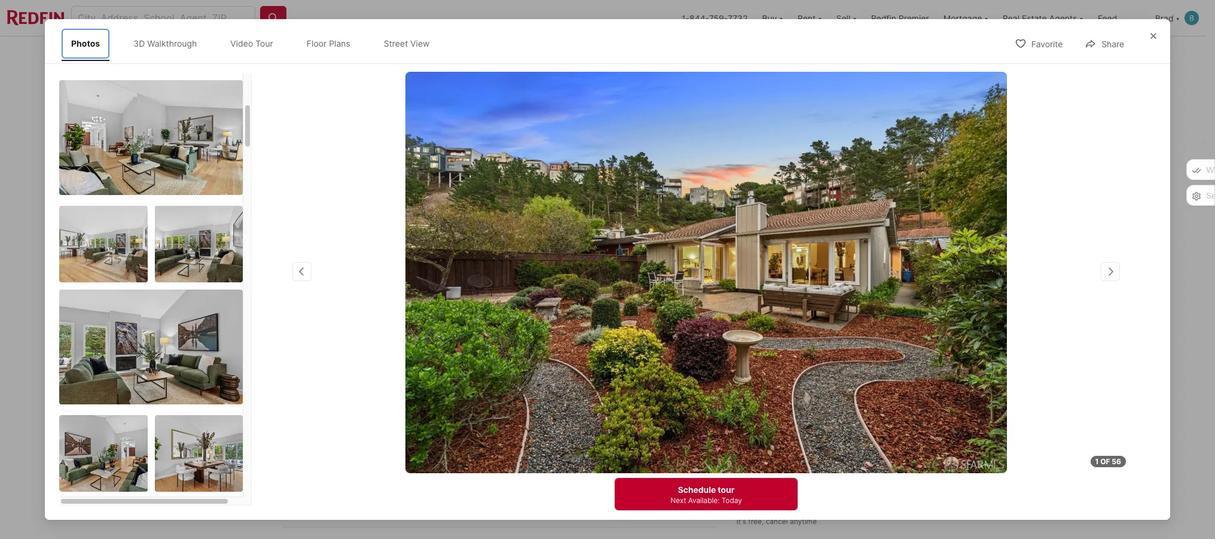 Task type: vqa. For each thing, say whether or not it's contained in the screenshot.
bottom the New
no



Task type: describe. For each thing, give the bounding box(es) containing it.
chat
[[898, 453, 913, 462]]

photos
[[876, 313, 904, 323]]

844-
[[690, 13, 709, 23]]

of
[[1101, 457, 1111, 466]]

submit search image
[[267, 12, 279, 24]]

photos
[[71, 38, 100, 48]]

31
[[761, 391, 781, 412]]

redfin premier button
[[864, 0, 937, 36]]

wednesday
[[808, 381, 853, 390]]

tab list inside dialog
[[59, 26, 451, 61]]

floor inside tab
[[307, 38, 327, 48]]

tour for tour via video chat
[[848, 453, 864, 462]]

3d walkthrough
[[134, 38, 197, 48]]

2 inside 2 baths
[[501, 405, 510, 421]]

floor inside "button"
[[492, 313, 513, 323]]

1-844-759-7732 link
[[682, 13, 748, 23]]

free,
[[749, 517, 764, 526]]

tour via video chat option
[[824, 442, 924, 473]]

this
[[790, 354, 816, 371]]

view inside tab
[[410, 38, 430, 48]]

street view inside 'street view' 'button'
[[579, 313, 626, 323]]

via
[[866, 453, 875, 462]]

feed inside "link"
[[320, 48, 340, 58]]

list box containing tour in person
[[737, 442, 924, 473]]

City, Address, School, Agent, ZIP search field
[[71, 6, 255, 30]]

tuesday
[[755, 381, 788, 390]]

3d walkthrough tab
[[124, 29, 207, 58]]

plans inside tab
[[329, 38, 350, 48]]

anytime
[[790, 517, 817, 526]]

san
[[344, 377, 361, 389]]

overview
[[368, 48, 407, 58]]

video for video tour
[[231, 38, 253, 48]]

pre-
[[365, 424, 382, 434]]

street view inside "street view" tab
[[384, 38, 430, 48]]

video for video
[[427, 313, 450, 323]]

favorite button
[[1005, 31, 1073, 56]]

1 tab from the left
[[421, 39, 511, 68]]

baths link
[[501, 423, 527, 435]]

is
[[368, 472, 376, 484]]

beds
[[449, 423, 472, 435]]

cancel
[[766, 517, 788, 526]]

2,113
[[558, 405, 592, 421]]

2,113 sq ft
[[558, 405, 592, 435]]

tour in person option
[[737, 442, 824, 473]]

go
[[737, 354, 756, 371]]

francisco
[[364, 377, 408, 389]]

user photo image
[[1185, 11, 1200, 25]]

tour for schedule tour next available: today
[[718, 485, 735, 495]]

3 beds
[[449, 405, 472, 435]]

san francisco , ca 94131
[[344, 377, 456, 389]]

55 photos
[[863, 313, 904, 323]]

go tour this home
[[737, 354, 857, 371]]

3d
[[134, 38, 145, 48]]

favorite
[[1032, 39, 1063, 49]]

plans inside "button"
[[515, 313, 537, 323]]

share
[[1102, 39, 1125, 49]]

tab list containing feed
[[283, 36, 676, 68]]

1 horizontal spatial home
[[819, 354, 857, 371]]

thursday
[[870, 381, 909, 390]]

759-
[[709, 13, 728, 23]]

get pre-approved link
[[348, 424, 421, 434]]

55 photos button
[[836, 306, 914, 330]]

this
[[317, 472, 338, 484]]

feed link
[[296, 46, 340, 60]]

3 tab from the left
[[607, 39, 666, 68]]

1-
[[682, 13, 690, 23]]

feed button
[[1091, 0, 1149, 36]]

get pre-approved
[[348, 424, 421, 434]]

thursday 2 nov
[[870, 381, 909, 422]]

1 inside the wednesday 1 nov
[[826, 391, 835, 412]]

,
[[408, 377, 410, 389]]

floor plans inside floor plans "button"
[[492, 313, 537, 323]]

floor plans button
[[465, 306, 547, 330]]



Task type: locate. For each thing, give the bounding box(es) containing it.
home up wednesday
[[819, 354, 857, 371]]

tour left via
[[848, 453, 864, 462]]

1 nov from the left
[[823, 413, 838, 422]]

nov inside the wednesday 1 nov
[[823, 413, 838, 422]]

person
[[788, 453, 812, 462]]

list box
[[737, 442, 924, 473]]

2 up baths link
[[501, 405, 510, 421]]

1 vertical spatial plans
[[515, 313, 537, 323]]

tour up tuesday
[[759, 354, 787, 371]]

street view button
[[552, 306, 636, 330]]

tour
[[256, 38, 273, 48], [762, 453, 778, 462], [848, 453, 864, 462]]

1 vertical spatial video
[[427, 313, 450, 323]]

0 horizontal spatial street
[[384, 38, 408, 48]]

schedule inside "button"
[[798, 491, 841, 503]]

0 vertical spatial home
[[819, 354, 857, 371]]

2 tab from the left
[[511, 39, 607, 68]]

tour inside tab
[[256, 38, 273, 48]]

approved
[[382, 424, 421, 434]]

next image
[[910, 392, 929, 411]]

0 horizontal spatial 2
[[501, 405, 510, 421]]

0 vertical spatial plans
[[329, 38, 350, 48]]

0 horizontal spatial feed
[[320, 48, 340, 58]]

available:
[[688, 496, 720, 505]]

0 horizontal spatial home
[[340, 472, 366, 484]]

tab
[[421, 39, 511, 68], [511, 39, 607, 68], [607, 39, 666, 68]]

street inside 'button'
[[579, 313, 604, 323]]

0 horizontal spatial nov
[[823, 413, 838, 422]]

nov down thursday
[[882, 413, 897, 422]]

map entry image
[[639, 354, 718, 433]]

1 horizontal spatial 1
[[1096, 457, 1099, 466]]

0 vertical spatial feed
[[1098, 13, 1118, 23]]

floor
[[307, 38, 327, 48], [492, 313, 513, 323]]

0 horizontal spatial 1
[[826, 391, 835, 412]]

floor plans inside floor plans tab
[[307, 38, 350, 48]]

dialog
[[45, 19, 1171, 520]]

1 vertical spatial 1
[[1096, 457, 1099, 466]]

nov down wednesday
[[823, 413, 838, 422]]

1 horizontal spatial floor plans
[[492, 313, 537, 323]]

video tour tab
[[221, 29, 283, 58]]

video inside video button
[[427, 313, 450, 323]]

view inside 'button'
[[605, 313, 626, 323]]

photos tab
[[62, 29, 110, 58]]

1 horizontal spatial feed
[[1098, 13, 1118, 23]]

2 baths
[[501, 405, 527, 435]]

tour left in
[[762, 453, 778, 462]]

tour via video chat
[[848, 453, 913, 462]]

1 horizontal spatial video
[[427, 313, 450, 323]]

get
[[348, 424, 363, 434]]

tour down the tour via video chat option
[[844, 491, 863, 503]]

feed up share button
[[1098, 13, 1118, 23]]

floor plans
[[307, 38, 350, 48], [492, 313, 537, 323]]

it's free, cancel anytime
[[737, 517, 817, 526]]

1 horizontal spatial plans
[[515, 313, 537, 323]]

2 down thursday
[[884, 391, 895, 412]]

floor plans tab
[[297, 29, 360, 58]]

oct
[[764, 413, 779, 422]]

walkthrough
[[147, 38, 197, 48]]

video button
[[400, 306, 461, 330]]

redfin premier
[[871, 13, 930, 23]]

1 vertical spatial feed
[[320, 48, 340, 58]]

0 horizontal spatial street view
[[384, 38, 430, 48]]

55
[[863, 313, 874, 323]]

feed
[[1098, 13, 1118, 23], [320, 48, 340, 58]]

0 horizontal spatial plans
[[329, 38, 350, 48]]

0 vertical spatial view
[[410, 38, 430, 48]]

3
[[449, 405, 459, 421]]

nov inside thursday 2 nov
[[882, 413, 897, 422]]

1 horizontal spatial view
[[605, 313, 626, 323]]

0 horizontal spatial floor plans
[[307, 38, 350, 48]]

premier
[[899, 13, 930, 23]]

home left is
[[340, 472, 366, 484]]

1 vertical spatial street
[[579, 313, 604, 323]]

redfin
[[871, 13, 897, 23]]

ft
[[573, 423, 582, 435]]

tuesday 31 oct
[[755, 381, 788, 422]]

1 vertical spatial floor
[[492, 313, 513, 323]]

7732
[[728, 13, 748, 23]]

2 inside thursday 2 nov
[[884, 391, 895, 412]]

1 vertical spatial view
[[605, 313, 626, 323]]

baths
[[501, 423, 527, 435]]

1 vertical spatial floor plans
[[492, 313, 537, 323]]

nov
[[823, 413, 838, 422], [882, 413, 897, 422]]

tour in person
[[762, 453, 812, 462]]

1 horizontal spatial floor
[[492, 313, 513, 323]]

tab list containing photos
[[59, 26, 451, 61]]

today
[[722, 496, 742, 505]]

2 horizontal spatial tour
[[844, 491, 863, 503]]

image image
[[59, 80, 243, 195], [59, 206, 147, 282], [155, 206, 243, 282], [59, 289, 243, 404], [59, 415, 147, 491], [155, 415, 243, 491]]

1 horizontal spatial 2
[[884, 391, 895, 412]]

tour for schedule tour
[[844, 491, 863, 503]]

overview tab
[[354, 39, 421, 68]]

tour for tour in person
[[762, 453, 778, 462]]

0 vertical spatial video
[[231, 38, 253, 48]]

tour up today
[[718, 485, 735, 495]]

schedule for schedule tour next available: today
[[678, 485, 716, 495]]

1 vertical spatial street view
[[579, 313, 626, 323]]

next
[[671, 496, 687, 505]]

2 horizontal spatial tour
[[848, 453, 864, 462]]

schedule up available: on the right bottom of the page
[[678, 485, 716, 495]]

video inside video tour tab
[[231, 38, 253, 48]]

1 horizontal spatial street view
[[579, 313, 626, 323]]

tab list
[[59, 26, 451, 61], [283, 36, 676, 68]]

street view tab
[[374, 29, 439, 58]]

2
[[884, 391, 895, 412], [501, 405, 510, 421]]

street
[[384, 38, 408, 48], [579, 313, 604, 323]]

video
[[231, 38, 253, 48], [427, 313, 450, 323]]

view
[[410, 38, 430, 48], [605, 313, 626, 323]]

wednesday 1 nov
[[808, 381, 853, 422]]

tour inside schedule tour next available: today
[[718, 485, 735, 495]]

tour for go tour this home
[[759, 354, 787, 371]]

56
[[1112, 457, 1122, 466]]

0 horizontal spatial video
[[231, 38, 253, 48]]

plans
[[329, 38, 350, 48], [515, 313, 537, 323]]

1 of 56
[[1096, 457, 1122, 466]]

0 horizontal spatial tour
[[718, 485, 735, 495]]

street view
[[384, 38, 430, 48], [579, 313, 626, 323]]

1 horizontal spatial nov
[[882, 413, 897, 422]]

1 horizontal spatial tour
[[762, 453, 778, 462]]

0 horizontal spatial tour
[[256, 38, 273, 48]]

schedule tour next available: today
[[671, 485, 742, 505]]

nov for 1
[[823, 413, 838, 422]]

feed inside button
[[1098, 13, 1118, 23]]

tour
[[759, 354, 787, 371], [718, 485, 735, 495], [844, 491, 863, 503]]

64 crags ct image
[[405, 72, 1008, 473]]

1 vertical spatial home
[[340, 472, 366, 484]]

94131
[[429, 377, 456, 389]]

video
[[877, 453, 896, 462]]

0 vertical spatial street
[[384, 38, 408, 48]]

street inside tab
[[384, 38, 408, 48]]

schedule tour button
[[737, 483, 924, 511]]

feed left overview
[[320, 48, 340, 58]]

1 left "of"
[[1096, 457, 1099, 466]]

1
[[826, 391, 835, 412], [1096, 457, 1099, 466]]

schedule tour
[[798, 491, 863, 503]]

1-844-759-7732
[[682, 13, 748, 23]]

tour down the submit search image
[[256, 38, 273, 48]]

None button
[[744, 373, 798, 430], [803, 374, 858, 429], [862, 374, 917, 429], [744, 373, 798, 430], [803, 374, 858, 429], [862, 374, 917, 429]]

ca
[[413, 377, 427, 389]]

0 vertical spatial floor plans
[[307, 38, 350, 48]]

popular
[[379, 472, 415, 484]]

it's
[[737, 517, 747, 526]]

share button
[[1075, 31, 1135, 56]]

0 horizontal spatial schedule
[[678, 485, 716, 495]]

in
[[779, 453, 786, 462]]

0 horizontal spatial view
[[410, 38, 430, 48]]

0 vertical spatial 1
[[826, 391, 835, 412]]

video tour
[[231, 38, 273, 48]]

schedule up anytime
[[798, 491, 841, 503]]

1 horizontal spatial schedule
[[798, 491, 841, 503]]

0 horizontal spatial floor
[[307, 38, 327, 48]]

1 horizontal spatial street
[[579, 313, 604, 323]]

schedule
[[678, 485, 716, 495], [798, 491, 841, 503]]

2 nov from the left
[[882, 413, 897, 422]]

sq
[[558, 423, 570, 435]]

1 down wednesday
[[826, 391, 835, 412]]

64 crags ct, san francisco, ca 94131 image
[[283, 70, 732, 340], [737, 70, 924, 202], [737, 207, 924, 340]]

schedule for schedule tour
[[798, 491, 841, 503]]

tour inside schedule tour "button"
[[844, 491, 863, 503]]

schedule inside schedule tour next available: today
[[678, 485, 716, 495]]

1 horizontal spatial tour
[[759, 354, 787, 371]]

0 vertical spatial street view
[[384, 38, 430, 48]]

home
[[819, 354, 857, 371], [340, 472, 366, 484]]

this home is popular
[[317, 472, 415, 484]]

nov for 2
[[882, 413, 897, 422]]

dialog containing photos
[[45, 19, 1171, 520]]

0 vertical spatial floor
[[307, 38, 327, 48]]



